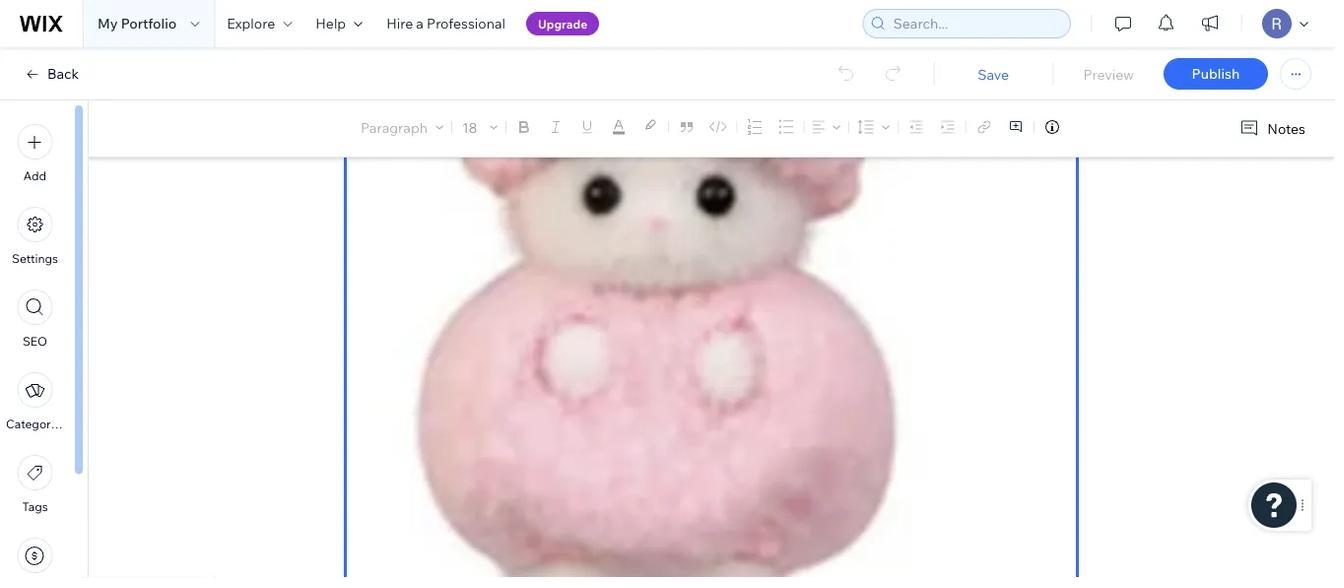 Task type: describe. For each thing, give the bounding box(es) containing it.
help button
[[304, 0, 375, 47]]

settings button
[[12, 207, 58, 266]]

notes button
[[1233, 115, 1312, 142]]

seo
[[23, 334, 47, 349]]

professional
[[427, 15, 506, 32]]

Search... field
[[888, 10, 1065, 37]]

back button
[[24, 65, 79, 83]]

add
[[24, 169, 46, 183]]

upgrade
[[538, 16, 588, 31]]

settings
[[12, 251, 58, 266]]

categories button
[[6, 373, 66, 432]]

publish button
[[1164, 58, 1269, 90]]

paragraph button
[[357, 113, 448, 141]]

publish
[[1193, 65, 1241, 82]]



Task type: vqa. For each thing, say whether or not it's contained in the screenshot.
PICK
no



Task type: locate. For each thing, give the bounding box(es) containing it.
save button
[[954, 65, 1034, 83]]

a
[[416, 15, 424, 32]]

tags button
[[17, 456, 53, 515]]

explore
[[227, 15, 275, 32]]

help
[[316, 15, 346, 32]]

paragraph
[[361, 119, 428, 136]]

notes
[[1268, 120, 1306, 137]]

save
[[978, 65, 1010, 83]]

menu
[[0, 112, 70, 579]]

hire
[[387, 15, 413, 32]]

portfolio
[[121, 15, 177, 32]]

add button
[[17, 124, 53, 183]]

seo button
[[17, 290, 53, 349]]

back
[[47, 65, 79, 82]]

menu containing add
[[0, 112, 70, 579]]

categories
[[6, 417, 66, 432]]

tags
[[22, 500, 48, 515]]

upgrade button
[[526, 12, 600, 35]]

my
[[98, 15, 118, 32]]

my portfolio
[[98, 15, 177, 32]]

hire a professional
[[387, 15, 506, 32]]

hire a professional link
[[375, 0, 518, 47]]



